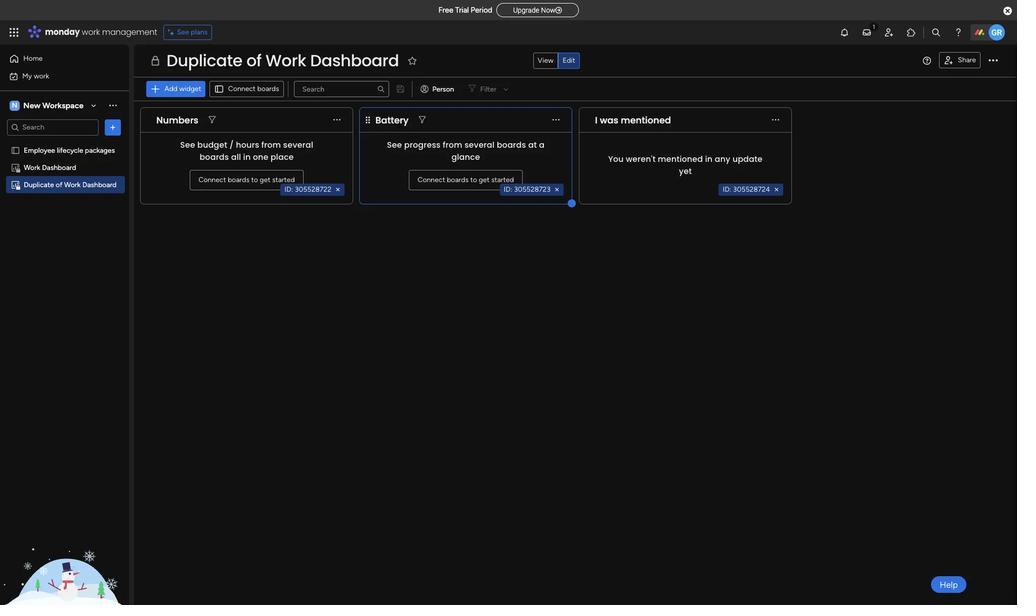 Task type: vqa. For each thing, say whether or not it's contained in the screenshot.
Link
no



Task type: describe. For each thing, give the bounding box(es) containing it.
duplicate inside list box
[[24, 181, 54, 189]]

duplicate of work dashboard inside duplicate of work dashboard banner
[[167, 49, 399, 72]]

display modes group
[[534, 53, 580, 69]]

0 horizontal spatial work
[[24, 163, 40, 172]]

connect boards to get started button for numbers
[[190, 170, 304, 190]]

all
[[231, 151, 241, 163]]

duplicate of work dashboard inside list box
[[24, 181, 117, 189]]

connect boards button
[[210, 81, 284, 97]]

add widget
[[165, 85, 201, 93]]

see budget / hours from several boards all in one place
[[180, 139, 313, 163]]

work inside banner
[[266, 49, 306, 72]]

in inside you weren't mentioned in any update yet
[[706, 153, 713, 165]]

battery
[[376, 114, 409, 126]]

home
[[23, 54, 43, 63]]

select product image
[[9, 27, 19, 37]]

any
[[715, 153, 731, 165]]

inbox image
[[862, 27, 873, 37]]

plans
[[191, 28, 208, 36]]

add widget button
[[146, 81, 206, 97]]

private dashboard image
[[149, 55, 162, 67]]

weren't
[[626, 153, 656, 165]]

dashboard inside banner
[[310, 49, 399, 72]]

add to favorites image
[[407, 55, 418, 66]]

v2 funnel image
[[419, 116, 426, 124]]

to for battery
[[471, 175, 478, 184]]

1 horizontal spatial work
[[64, 181, 81, 189]]

lifecycle
[[57, 146, 83, 155]]

workspace options image
[[108, 100, 118, 111]]

apps image
[[907, 27, 917, 37]]

305528724
[[734, 185, 771, 194]]

n
[[12, 101, 17, 110]]

more options image
[[990, 56, 999, 65]]

2 vertical spatial dashboard
[[82, 181, 117, 189]]

305528722
[[295, 185, 332, 194]]

several inside see budget / hours from several boards all in one place
[[283, 139, 313, 151]]

duplicate of work dashboard banner
[[134, 45, 1018, 101]]

from inside see budget / hours from several boards all in one place
[[262, 139, 281, 151]]

help
[[941, 580, 959, 590]]

id: 305528724 element
[[719, 184, 784, 196]]

monday
[[45, 26, 80, 38]]

monday work management
[[45, 26, 157, 38]]

public board image
[[11, 146, 20, 155]]

update
[[733, 153, 763, 165]]

home button
[[6, 51, 109, 67]]

from inside 'see progress from several boards at a glance'
[[443, 139, 463, 151]]

my work button
[[6, 68, 109, 84]]

upgrade
[[514, 6, 540, 14]]

v2 funnel image
[[209, 116, 216, 124]]

id: 305528723
[[504, 185, 551, 194]]

connect boards to get started button for battery
[[409, 170, 523, 190]]

a
[[539, 139, 545, 151]]

employee lifecycle packages
[[24, 146, 115, 155]]

share
[[959, 56, 977, 64]]

help button
[[932, 577, 967, 594]]

work for my
[[34, 72, 49, 80]]

edit button
[[559, 53, 580, 69]]

see inside button
[[177, 28, 189, 36]]

connect boards to get started for numbers
[[199, 175, 295, 184]]

filter button
[[465, 81, 512, 97]]

of inside banner
[[247, 49, 262, 72]]

private dashboard image for duplicate of work dashboard
[[11, 180, 20, 190]]

started for numbers
[[272, 175, 295, 184]]

invite members image
[[885, 27, 895, 37]]

period
[[471, 6, 493, 15]]

person
[[433, 85, 454, 93]]

1 vertical spatial dashboard
[[42, 163, 76, 172]]

search everything image
[[932, 27, 942, 37]]

notifications image
[[840, 27, 850, 37]]

arrow down image
[[500, 83, 512, 95]]

place
[[271, 151, 294, 163]]

progress
[[405, 139, 441, 151]]

dapulse drag handle 3 image
[[366, 116, 370, 124]]

Duplicate of Work Dashboard field
[[164, 49, 402, 72]]

to for numbers
[[251, 175, 258, 184]]

my
[[22, 72, 32, 80]]

workspace selection element
[[10, 100, 85, 112]]

person button
[[417, 81, 461, 97]]

work for monday
[[82, 26, 100, 38]]

private dashboard image for work dashboard
[[11, 163, 20, 172]]

list box containing employee lifecycle packages
[[0, 140, 129, 330]]

add
[[165, 85, 178, 93]]

several inside 'see progress from several boards at a glance'
[[465, 139, 495, 151]]

in inside see budget / hours from several boards all in one place
[[243, 151, 251, 163]]

glance
[[452, 151, 480, 163]]

more dots image
[[334, 116, 341, 124]]

id: 305528724
[[723, 185, 771, 194]]

widget
[[179, 85, 201, 93]]



Task type: locate. For each thing, give the bounding box(es) containing it.
0 horizontal spatial connect
[[199, 175, 226, 184]]

numbers
[[157, 114, 199, 126]]

305528723
[[515, 185, 551, 194]]

1 horizontal spatial in
[[706, 153, 713, 165]]

0 horizontal spatial connect boards to get started button
[[190, 170, 304, 190]]

connect boards to get started button down "glance"
[[409, 170, 523, 190]]

dashboard down the packages
[[82, 181, 117, 189]]

1 started from the left
[[272, 175, 295, 184]]

mentioned inside you weren't mentioned in any update yet
[[658, 153, 704, 165]]

from up "glance"
[[443, 139, 463, 151]]

to down one
[[251, 175, 258, 184]]

0 horizontal spatial connect boards to get started
[[199, 175, 295, 184]]

work down the employee
[[24, 163, 40, 172]]

1 connect boards to get started button from the left
[[190, 170, 304, 190]]

get
[[260, 175, 271, 184], [479, 175, 490, 184]]

options image
[[108, 122, 118, 132]]

Filter dashboard by text search field
[[294, 81, 389, 97]]

2 horizontal spatial work
[[266, 49, 306, 72]]

get down one
[[260, 175, 271, 184]]

see left plans
[[177, 28, 189, 36]]

remove image for i was mentioned
[[773, 186, 781, 194]]

0 horizontal spatial more dots image
[[553, 116, 560, 124]]

was
[[600, 114, 619, 126]]

1 private dashboard image from the top
[[11, 163, 20, 172]]

1 horizontal spatial more dots image
[[773, 116, 780, 124]]

at
[[529, 139, 537, 151]]

1 vertical spatial work
[[34, 72, 49, 80]]

get down "glance"
[[479, 175, 490, 184]]

connect boards to get started
[[199, 175, 295, 184], [418, 175, 514, 184]]

1 remove image from the left
[[554, 186, 562, 194]]

id: for battery
[[504, 185, 513, 194]]

remove image
[[554, 186, 562, 194], [773, 186, 781, 194]]

several up place
[[283, 139, 313, 151]]

free
[[439, 6, 454, 15]]

id: left 305528724
[[723, 185, 732, 194]]

of
[[247, 49, 262, 72], [56, 181, 62, 189]]

remove image for battery
[[554, 186, 562, 194]]

started down place
[[272, 175, 295, 184]]

0 horizontal spatial work
[[34, 72, 49, 80]]

connect for numbers
[[199, 175, 226, 184]]

remove image inside id: 305528723 element
[[554, 186, 562, 194]]

lottie animation image
[[0, 503, 129, 606]]

to
[[251, 175, 258, 184], [471, 175, 478, 184]]

2 get from the left
[[479, 175, 490, 184]]

budget
[[198, 139, 228, 151]]

boards left the at
[[497, 139, 527, 151]]

work inside my work button
[[34, 72, 49, 80]]

0 vertical spatial private dashboard image
[[11, 163, 20, 172]]

boards down all
[[228, 175, 250, 184]]

1 horizontal spatial several
[[465, 139, 495, 151]]

you
[[609, 153, 624, 165]]

0 horizontal spatial get
[[260, 175, 271, 184]]

1 horizontal spatial remove image
[[773, 186, 781, 194]]

1 image
[[870, 21, 879, 32]]

new workspace
[[23, 101, 84, 110]]

boards inside popup button
[[258, 85, 279, 93]]

3 id: from the left
[[723, 185, 732, 194]]

0 vertical spatial of
[[247, 49, 262, 72]]

in
[[243, 151, 251, 163], [706, 153, 713, 165]]

i
[[596, 114, 598, 126]]

management
[[102, 26, 157, 38]]

duplicate of work dashboard up connect boards
[[167, 49, 399, 72]]

see down battery
[[387, 139, 402, 151]]

boards down "glance"
[[447, 175, 469, 184]]

none search field inside duplicate of work dashboard banner
[[294, 81, 389, 97]]

2 horizontal spatial id:
[[723, 185, 732, 194]]

0 horizontal spatial from
[[262, 139, 281, 151]]

help image
[[954, 27, 964, 37]]

mentioned
[[621, 114, 672, 126], [658, 153, 704, 165]]

1 get from the left
[[260, 175, 271, 184]]

1 horizontal spatial id:
[[504, 185, 513, 194]]

work
[[266, 49, 306, 72], [24, 163, 40, 172], [64, 181, 81, 189]]

2 horizontal spatial connect
[[418, 175, 446, 184]]

2 from from the left
[[443, 139, 463, 151]]

1 vertical spatial duplicate of work dashboard
[[24, 181, 117, 189]]

2 started from the left
[[492, 175, 514, 184]]

now
[[541, 6, 556, 14]]

workspace image
[[10, 100, 20, 111]]

connect down progress
[[418, 175, 446, 184]]

of down work dashboard
[[56, 181, 62, 189]]

connect boards to get started down all
[[199, 175, 295, 184]]

duplicate
[[167, 49, 243, 72], [24, 181, 54, 189]]

see for numbers
[[180, 139, 195, 151]]

1 horizontal spatial of
[[247, 49, 262, 72]]

0 vertical spatial duplicate
[[167, 49, 243, 72]]

0 vertical spatial mentioned
[[621, 114, 672, 126]]

work dashboard
[[24, 163, 76, 172]]

in left any
[[706, 153, 713, 165]]

filter
[[481, 85, 497, 93]]

from up one
[[262, 139, 281, 151]]

list box
[[0, 140, 129, 330]]

share button
[[940, 52, 982, 68]]

greg robinson image
[[990, 24, 1006, 41]]

started for battery
[[492, 175, 514, 184]]

2 connect boards to get started from the left
[[418, 175, 514, 184]]

from
[[262, 139, 281, 151], [443, 139, 463, 151]]

2 vertical spatial work
[[64, 181, 81, 189]]

dashboard down employee lifecycle packages
[[42, 163, 76, 172]]

view button
[[534, 53, 559, 69]]

mentioned right was at the right top of the page
[[621, 114, 672, 126]]

connect down budget
[[199, 175, 226, 184]]

duplicate down work dashboard
[[24, 181, 54, 189]]

0 horizontal spatial in
[[243, 151, 251, 163]]

duplicate of work dashboard
[[167, 49, 399, 72], [24, 181, 117, 189]]

option
[[0, 141, 129, 143]]

boards
[[258, 85, 279, 93], [497, 139, 527, 151], [200, 151, 229, 163], [228, 175, 250, 184], [447, 175, 469, 184]]

get for battery
[[479, 175, 490, 184]]

id: left 305528723
[[504, 185, 513, 194]]

2 id: from the left
[[504, 185, 513, 194]]

2 connect boards to get started button from the left
[[409, 170, 523, 190]]

dapulse close image
[[1004, 6, 1013, 16]]

connect boards to get started button down all
[[190, 170, 304, 190]]

1 more dots image from the left
[[553, 116, 560, 124]]

started up id: 305528723
[[492, 175, 514, 184]]

you weren't mentioned in any update yet
[[609, 153, 763, 177]]

mentioned up yet
[[658, 153, 704, 165]]

several up "glance"
[[465, 139, 495, 151]]

boards inside see budget / hours from several boards all in one place
[[200, 151, 229, 163]]

id: 305528722
[[285, 185, 332, 194]]

0 vertical spatial dashboard
[[310, 49, 399, 72]]

1 vertical spatial mentioned
[[658, 153, 704, 165]]

i was mentioned
[[596, 114, 672, 126]]

duplicate of work dashboard down work dashboard
[[24, 181, 117, 189]]

my work
[[22, 72, 49, 80]]

duplicate down plans
[[167, 49, 243, 72]]

1 horizontal spatial duplicate
[[167, 49, 243, 72]]

in right all
[[243, 151, 251, 163]]

1 horizontal spatial get
[[479, 175, 490, 184]]

1 horizontal spatial duplicate of work dashboard
[[167, 49, 399, 72]]

id: 305528723 element
[[500, 184, 564, 196]]

2 to from the left
[[471, 175, 478, 184]]

started
[[272, 175, 295, 184], [492, 175, 514, 184]]

id: for i was mentioned
[[723, 185, 732, 194]]

1 horizontal spatial from
[[443, 139, 463, 151]]

dapulse rightstroke image
[[556, 7, 562, 14]]

see inside see budget / hours from several boards all in one place
[[180, 139, 195, 151]]

boards down duplicate of work dashboard field
[[258, 85, 279, 93]]

0 horizontal spatial duplicate of work dashboard
[[24, 181, 117, 189]]

see inside 'see progress from several boards at a glance'
[[387, 139, 402, 151]]

2 remove image from the left
[[773, 186, 781, 194]]

1 vertical spatial of
[[56, 181, 62, 189]]

trial
[[456, 6, 469, 15]]

hours
[[236, 139, 259, 151]]

1 vertical spatial work
[[24, 163, 40, 172]]

None search field
[[294, 81, 389, 97]]

1 horizontal spatial connect boards to get started button
[[409, 170, 523, 190]]

1 horizontal spatial work
[[82, 26, 100, 38]]

2 horizontal spatial dashboard
[[310, 49, 399, 72]]

1 from from the left
[[262, 139, 281, 151]]

free trial period
[[439, 6, 493, 15]]

connect boards
[[228, 85, 279, 93]]

connect
[[228, 85, 256, 93], [199, 175, 226, 184], [418, 175, 446, 184]]

1 connect boards to get started from the left
[[199, 175, 295, 184]]

new
[[23, 101, 40, 110]]

0 horizontal spatial started
[[272, 175, 295, 184]]

2 private dashboard image from the top
[[11, 180, 20, 190]]

work right monday
[[82, 26, 100, 38]]

0 horizontal spatial dashboard
[[42, 163, 76, 172]]

connect inside popup button
[[228, 85, 256, 93]]

search image
[[377, 85, 385, 93]]

boards inside 'see progress from several boards at a glance'
[[497, 139, 527, 151]]

1 vertical spatial private dashboard image
[[11, 180, 20, 190]]

upgrade now link
[[497, 3, 579, 17]]

workspace
[[42, 101, 84, 110]]

dashboard up filter dashboard by text search field
[[310, 49, 399, 72]]

connect boards to get started button
[[190, 170, 304, 190], [409, 170, 523, 190]]

private dashboard image
[[11, 163, 20, 172], [11, 180, 20, 190]]

0 horizontal spatial several
[[283, 139, 313, 151]]

more dots image
[[553, 116, 560, 124], [773, 116, 780, 124]]

one
[[253, 151, 269, 163]]

0 vertical spatial duplicate of work dashboard
[[167, 49, 399, 72]]

1 horizontal spatial connect boards to get started
[[418, 175, 514, 184]]

2 more dots image from the left
[[773, 116, 780, 124]]

1 several from the left
[[283, 139, 313, 151]]

1 horizontal spatial connect
[[228, 85, 256, 93]]

yet
[[680, 165, 692, 177]]

duplicate inside banner
[[167, 49, 243, 72]]

0 horizontal spatial id:
[[285, 185, 293, 194]]

Search in workspace field
[[21, 122, 85, 133]]

1 horizontal spatial started
[[492, 175, 514, 184]]

see plans
[[177, 28, 208, 36]]

1 horizontal spatial to
[[471, 175, 478, 184]]

see for battery
[[387, 139, 402, 151]]

0 horizontal spatial duplicate
[[24, 181, 54, 189]]

dashboard
[[310, 49, 399, 72], [42, 163, 76, 172], [82, 181, 117, 189]]

remove image right 305528724
[[773, 186, 781, 194]]

0 horizontal spatial remove image
[[554, 186, 562, 194]]

id: 305528722 element
[[281, 184, 345, 196]]

connect down duplicate of work dashboard field
[[228, 85, 256, 93]]

0 horizontal spatial of
[[56, 181, 62, 189]]

connect for battery
[[418, 175, 446, 184]]

view
[[538, 56, 554, 65]]

work up connect boards
[[266, 49, 306, 72]]

boards down budget
[[200, 151, 229, 163]]

work right 'my'
[[34, 72, 49, 80]]

menu image
[[924, 57, 932, 65]]

1 horizontal spatial dashboard
[[82, 181, 117, 189]]

packages
[[85, 146, 115, 155]]

see
[[177, 28, 189, 36], [180, 139, 195, 151], [387, 139, 402, 151]]

get for numbers
[[260, 175, 271, 184]]

1 id: from the left
[[285, 185, 293, 194]]

/
[[230, 139, 234, 151]]

see left budget
[[180, 139, 195, 151]]

lottie animation element
[[0, 503, 129, 606]]

employee
[[24, 146, 55, 155]]

connect boards to get started down "glance"
[[418, 175, 514, 184]]

id:
[[285, 185, 293, 194], [504, 185, 513, 194], [723, 185, 732, 194]]

remove image right 305528723
[[554, 186, 562, 194]]

of up connect boards
[[247, 49, 262, 72]]

remove image inside id: 305528724 element
[[773, 186, 781, 194]]

id: for numbers
[[285, 185, 293, 194]]

connect boards to get started for battery
[[418, 175, 514, 184]]

to down "glance"
[[471, 175, 478, 184]]

2 several from the left
[[465, 139, 495, 151]]

upgrade now
[[514, 6, 556, 14]]

edit
[[563, 56, 576, 65]]

several
[[283, 139, 313, 151], [465, 139, 495, 151]]

work
[[82, 26, 100, 38], [34, 72, 49, 80]]

see progress from several boards at a glance
[[387, 139, 545, 163]]

see plans button
[[163, 25, 212, 40]]

mentioned for weren't
[[658, 153, 704, 165]]

mentioned for was
[[621, 114, 672, 126]]

1 to from the left
[[251, 175, 258, 184]]

work down work dashboard
[[64, 181, 81, 189]]

id: left 305528722
[[285, 185, 293, 194]]

0 vertical spatial work
[[82, 26, 100, 38]]

1 vertical spatial duplicate
[[24, 181, 54, 189]]

0 vertical spatial work
[[266, 49, 306, 72]]

remove image
[[334, 186, 342, 194]]

0 horizontal spatial to
[[251, 175, 258, 184]]



